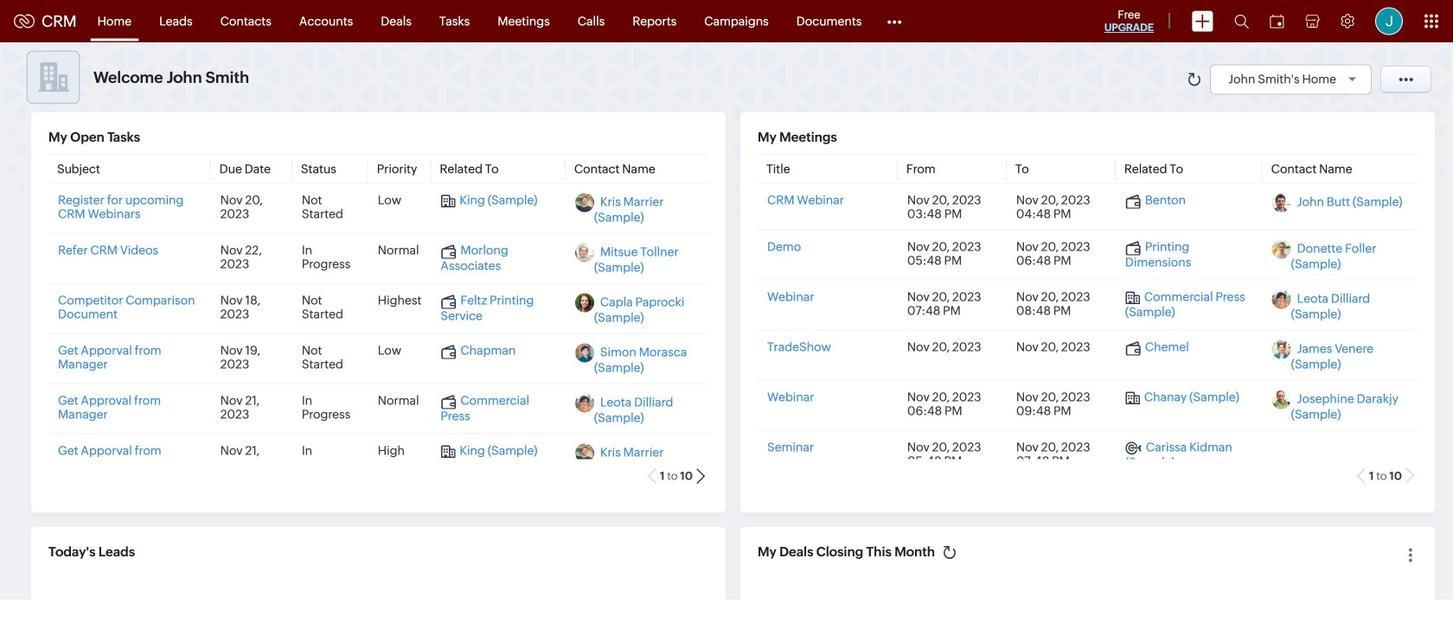 Task type: vqa. For each thing, say whether or not it's contained in the screenshot.
logo
yes



Task type: describe. For each thing, give the bounding box(es) containing it.
Other Modules field
[[876, 7, 913, 35]]

calendar image
[[1270, 14, 1285, 28]]

logo image
[[14, 14, 35, 28]]

profile image
[[1375, 7, 1403, 35]]

search image
[[1234, 14, 1249, 29]]



Task type: locate. For each thing, give the bounding box(es) containing it.
create menu image
[[1192, 11, 1214, 32]]

search element
[[1224, 0, 1259, 42]]

create menu element
[[1182, 0, 1224, 42]]

profile element
[[1365, 0, 1413, 42]]



